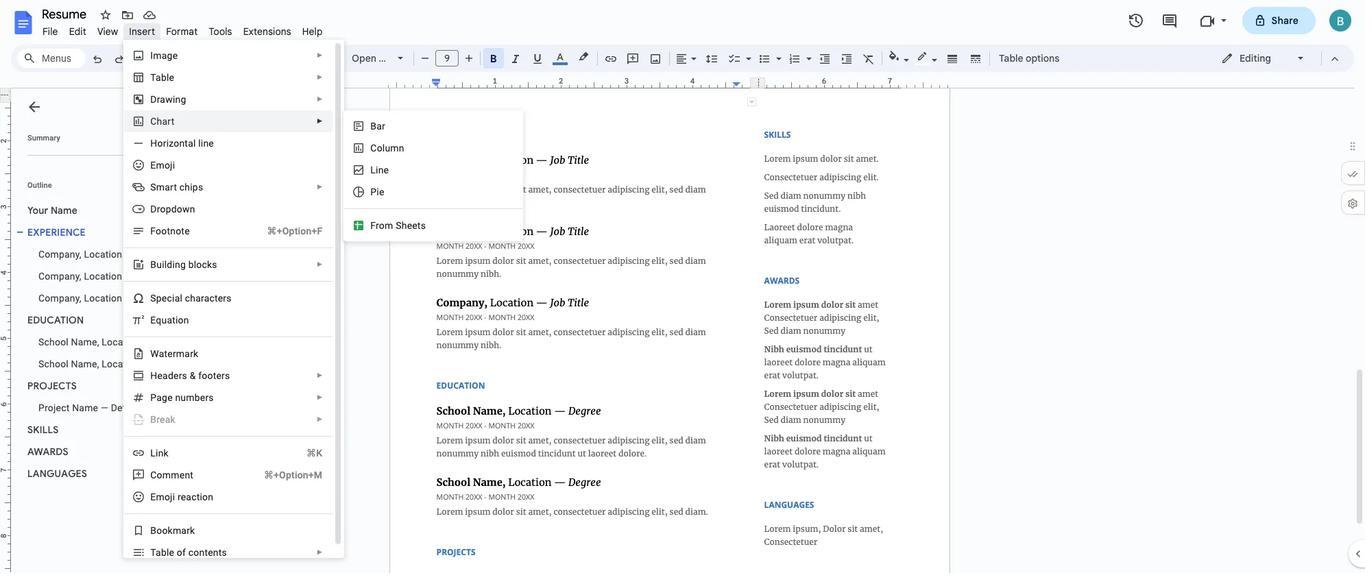 Task type: vqa. For each thing, say whether or not it's contained in the screenshot.


Task type: describe. For each thing, give the bounding box(es) containing it.
ookmark
[[156, 525, 195, 536]]

ho
[[150, 138, 163, 149]]

Font size text field
[[436, 50, 458, 67]]

s
[[396, 220, 402, 231]]

⌘+option+m
[[264, 470, 322, 481]]

c
[[370, 143, 377, 154]]

document outline element
[[11, 88, 197, 573]]

&
[[190, 370, 196, 381]]

1 title from the top
[[154, 249, 173, 260]]

► for d rawing
[[316, 95, 323, 103]]

brea
[[150, 414, 170, 425]]

d
[[150, 94, 157, 105]]

help menu item
[[297, 23, 328, 40]]

c
[[167, 293, 172, 304]]

ine
[[376, 165, 389, 176]]

3 company, from the top
[[38, 293, 81, 304]]

Star checkbox
[[96, 5, 115, 25]]

► for brea k
[[316, 416, 323, 423]]

table t element
[[150, 72, 178, 83]]

ho r izontal line
[[150, 138, 214, 149]]

1 company, from the top
[[38, 249, 81, 260]]

horizontal line r element
[[150, 138, 218, 149]]

l ine
[[370, 165, 389, 176]]

1 job from the top
[[135, 249, 151, 260]]

column c element
[[370, 143, 408, 154]]

education
[[27, 314, 84, 326]]

menu bar banner
[[0, 0, 1365, 573]]

project name — detail
[[38, 402, 136, 413]]

b ookmark
[[150, 525, 195, 536]]

reaction
[[178, 492, 213, 503]]

mage
[[153, 50, 178, 61]]

emoji 7 element
[[150, 160, 179, 171]]

smart chips z element
[[150, 182, 207, 193]]

► for e numbers
[[316, 394, 323, 401]]

1 school name, location — degree from the top
[[38, 337, 183, 348]]

l ink
[[150, 448, 169, 459]]

of
[[177, 547, 186, 558]]

p
[[370, 186, 377, 197]]

building blocks u element
[[150, 259, 221, 270]]

help
[[302, 25, 323, 38]]

n
[[170, 226, 176, 237]]

2 company, location — job title from the top
[[38, 271, 173, 282]]

name for your
[[51, 204, 78, 217]]

numbers
[[175, 392, 214, 403]]

pie p element
[[370, 186, 388, 197]]

footnote n element
[[150, 226, 194, 237]]

k
[[170, 414, 175, 425]]

b for ar
[[370, 121, 377, 132]]

p ie
[[370, 186, 384, 197]]

page numbers g element
[[150, 392, 218, 403]]

text color image
[[553, 49, 568, 65]]

rawing
[[157, 94, 186, 105]]

from sheets s element
[[370, 220, 430, 231]]

outline
[[27, 181, 52, 190]]

drawing d element
[[150, 94, 190, 105]]

edit menu item
[[64, 23, 92, 40]]

1 degree from the top
[[153, 337, 183, 348]]

from
[[370, 220, 393, 231]]

border width image
[[944, 49, 960, 68]]

co
[[150, 470, 162, 481]]

outline heading
[[11, 180, 197, 200]]

line & paragraph spacing image
[[704, 49, 720, 68]]

open sans
[[352, 52, 400, 64]]

equation e element
[[150, 315, 193, 326]]

detail
[[111, 402, 136, 413]]

3 company, location — job title from the top
[[38, 293, 173, 304]]

summary heading
[[27, 133, 60, 144]]

2 degree from the top
[[153, 359, 183, 370]]

share
[[1272, 14, 1299, 27]]

background color image
[[887, 49, 902, 65]]

g
[[162, 392, 167, 403]]

menu bar inside menu bar banner
[[37, 18, 328, 40]]

smart
[[150, 182, 177, 193]]

brea k
[[150, 414, 175, 425]]

b u ilding blocks
[[150, 259, 217, 270]]

edit
[[69, 25, 86, 38]]

pa
[[150, 392, 162, 403]]

h eaders & footers
[[150, 370, 230, 381]]

l for ink
[[150, 448, 156, 459]]

ilding
[[162, 259, 186, 270]]

footers
[[198, 370, 230, 381]]

table of content s
[[150, 547, 227, 558]]

your name
[[27, 204, 78, 217]]

table for table of content s
[[150, 547, 174, 558]]

► for h eaders & footers
[[316, 372, 323, 379]]

image i element
[[150, 50, 182, 61]]

file
[[43, 25, 58, 38]]

editing button
[[1212, 48, 1315, 69]]

⌘k element
[[290, 446, 322, 460]]

blocks
[[188, 259, 217, 270]]

insert image image
[[648, 49, 663, 68]]

t able
[[150, 72, 174, 83]]

b for ookmark
[[150, 525, 156, 536]]

⌘k
[[307, 448, 322, 459]]

3 title from the top
[[154, 293, 173, 304]]

eaders
[[157, 370, 187, 381]]

ink
[[156, 448, 169, 459]]

► for t able
[[316, 73, 323, 81]]

view
[[97, 25, 118, 38]]

smart chips
[[150, 182, 203, 193]]

l for ine
[[370, 165, 376, 176]]

co m ment
[[150, 470, 193, 481]]

from s heets
[[370, 220, 426, 231]]

experience
[[27, 226, 86, 239]]

i
[[150, 50, 153, 61]]

application containing share
[[0, 0, 1365, 573]]

main toolbar
[[85, 0, 1066, 389]]

emoji reaction
[[150, 492, 213, 503]]

e
[[167, 392, 173, 403]]

ment
[[171, 470, 193, 481]]

dropdown
[[150, 204, 195, 215]]



Task type: locate. For each thing, give the bounding box(es) containing it.
school up projects
[[38, 359, 69, 370]]

emoji for emoji reaction
[[150, 492, 175, 503]]

headers & footers h element
[[150, 370, 234, 381]]

izontal
[[166, 138, 196, 149]]

table left of
[[150, 547, 174, 558]]

1 vertical spatial name
[[72, 402, 98, 413]]

name for project
[[72, 402, 98, 413]]

school name, location — degree up "h"
[[38, 359, 183, 370]]

name up experience
[[51, 204, 78, 217]]

sans
[[379, 52, 400, 64]]

s
[[222, 547, 227, 558]]

watermark j element
[[150, 348, 203, 359]]

emoji
[[150, 160, 175, 171], [150, 492, 175, 503]]

school
[[38, 337, 69, 348], [38, 359, 69, 370]]

10 ► from the top
[[316, 549, 323, 556]]

menu containing b
[[344, 110, 523, 241]]

2 job from the top
[[135, 271, 151, 282]]

1 horizontal spatial table
[[999, 52, 1023, 64]]

2 emoji from the top
[[150, 492, 175, 503]]

e quation
[[150, 315, 189, 326]]

emoji down m
[[150, 492, 175, 503]]

menu bar containing file
[[37, 18, 328, 40]]

1 vertical spatial school name, location — degree
[[38, 359, 183, 370]]

0 vertical spatial degree
[[153, 337, 183, 348]]

2 vertical spatial company,
[[38, 293, 81, 304]]

table for table options
[[999, 52, 1023, 64]]

open
[[352, 52, 376, 64]]

title up e quation
[[154, 293, 173, 304]]

company, location — job title down u
[[38, 271, 173, 282]]

company,
[[38, 249, 81, 260], [38, 271, 81, 282], [38, 293, 81, 304]]

project
[[38, 402, 70, 413]]

2 school from the top
[[38, 359, 69, 370]]

2 ► from the top
[[316, 73, 323, 81]]

title
[[154, 249, 173, 260], [154, 271, 173, 282], [154, 293, 173, 304]]

l up p
[[370, 165, 376, 176]]

0 vertical spatial emoji
[[150, 160, 175, 171]]

table inside menu
[[150, 547, 174, 558]]

heets
[[402, 220, 426, 231]]

company, location — job title down experience
[[38, 249, 173, 260]]

2 vertical spatial title
[[154, 293, 173, 304]]

name,
[[71, 337, 99, 348], [71, 359, 99, 370]]

your
[[27, 204, 48, 217]]

i mage
[[150, 50, 178, 61]]

summary
[[27, 134, 60, 143]]

special characters c element
[[150, 293, 236, 304]]

1 vertical spatial title
[[154, 271, 173, 282]]

name right project
[[72, 402, 98, 413]]

emoji reaction 5 element
[[150, 492, 217, 503]]

font list. open sans selected. option
[[352, 49, 400, 68]]

projects
[[27, 380, 77, 392]]

job up e
[[135, 293, 151, 304]]

olumn
[[377, 143, 404, 154]]

border dash image
[[968, 49, 984, 68]]

2 school name, location — degree from the top
[[38, 359, 183, 370]]

table options
[[999, 52, 1060, 64]]

l
[[370, 165, 376, 176], [150, 448, 156, 459]]

1 vertical spatial b
[[150, 259, 156, 270]]

4 ► from the top
[[316, 117, 323, 125]]

format menu item
[[161, 23, 203, 40]]

b left ilding
[[150, 259, 156, 270]]

highlight color image
[[576, 49, 591, 65]]

spe c ial characters
[[150, 293, 232, 304]]

emoji up smart in the top of the page
[[150, 160, 175, 171]]

2 name, from the top
[[71, 359, 99, 370]]

1 vertical spatial degree
[[153, 359, 183, 370]]

1 vertical spatial emoji
[[150, 492, 175, 503]]

bar b element
[[370, 121, 389, 132]]

l up co
[[150, 448, 156, 459]]

name, up projects
[[71, 359, 99, 370]]

c olumn
[[370, 143, 404, 154]]

h
[[150, 370, 157, 381]]

emoji for emoji 7 element
[[150, 160, 175, 171]]

d rawing
[[150, 94, 186, 105]]

b up the c
[[370, 121, 377, 132]]

job left u
[[135, 249, 151, 260]]

degree up eaders on the bottom
[[153, 359, 183, 370]]

chips
[[180, 182, 203, 193]]

skills
[[27, 424, 59, 436]]

awards
[[27, 446, 68, 458]]

characters
[[185, 293, 232, 304]]

click to select borders image
[[747, 97, 756, 106]]

line l element
[[370, 165, 393, 176]]

0 vertical spatial name,
[[71, 337, 99, 348]]

b for u
[[150, 259, 156, 270]]

1 school from the top
[[38, 337, 69, 348]]

editing
[[1240, 52, 1271, 64]]

foot
[[150, 226, 170, 237]]

1 horizontal spatial l
[[370, 165, 376, 176]]

⌘+option+f element
[[251, 224, 322, 238]]

line
[[198, 138, 214, 149]]

degree
[[153, 337, 183, 348], [153, 359, 183, 370]]

0 horizontal spatial table
[[150, 547, 174, 558]]

1 vertical spatial job
[[135, 271, 151, 282]]

chart q element
[[150, 116, 179, 127]]

menu bar
[[37, 18, 328, 40]]

1 vertical spatial name,
[[71, 359, 99, 370]]

company, location — job title
[[38, 249, 173, 260], [38, 271, 173, 282], [38, 293, 173, 304]]

foot n ote
[[150, 226, 190, 237]]

1 vertical spatial table
[[150, 547, 174, 558]]

1 vertical spatial company, location — job title
[[38, 271, 173, 282]]

menu
[[119, 0, 344, 573], [344, 110, 523, 241]]

link l element
[[150, 448, 173, 459]]

menu containing i
[[119, 0, 344, 573]]

title down foot
[[154, 249, 173, 260]]

1 emoji from the top
[[150, 160, 175, 171]]

1 vertical spatial school
[[38, 359, 69, 370]]

0 horizontal spatial l
[[150, 448, 156, 459]]

1 name, from the top
[[71, 337, 99, 348]]

dropdown 6 element
[[150, 204, 199, 215]]

► inside menu item
[[316, 416, 323, 423]]

1 vertical spatial company,
[[38, 271, 81, 282]]

application
[[0, 0, 1365, 573]]

0 vertical spatial title
[[154, 249, 173, 260]]

name, down education
[[71, 337, 99, 348]]

⌘+option+f
[[267, 226, 322, 237]]

school name, location — degree down e
[[38, 337, 183, 348]]

school down education
[[38, 337, 69, 348]]

table inside "button"
[[999, 52, 1023, 64]]

insert menu item
[[124, 23, 161, 40]]

ote
[[176, 226, 190, 237]]

0 vertical spatial school
[[38, 337, 69, 348]]

2 vertical spatial b
[[150, 525, 156, 536]]

watermark
[[150, 348, 198, 359]]

menu item
[[124, 184, 333, 573]]

format
[[166, 25, 198, 38]]

spe
[[150, 293, 167, 304]]

9 ► from the top
[[316, 416, 323, 423]]

b ar
[[370, 121, 385, 132]]

► for table of content s
[[316, 549, 323, 556]]

1 company, location — job title from the top
[[38, 249, 173, 260]]

► for i mage
[[316, 51, 323, 59]]

0 vertical spatial job
[[135, 249, 151, 260]]

insert
[[129, 25, 155, 38]]

extensions menu item
[[238, 23, 297, 40]]

6 ► from the top
[[316, 261, 323, 268]]

0 vertical spatial b
[[370, 121, 377, 132]]

break k element
[[150, 414, 179, 425]]

tools
[[209, 25, 232, 38]]

0 vertical spatial table
[[999, 52, 1023, 64]]

comment m element
[[150, 470, 198, 481]]

Font size field
[[435, 50, 464, 67]]

title down u
[[154, 271, 173, 282]]

quation
[[156, 315, 189, 326]]

0 vertical spatial company, location — job title
[[38, 249, 173, 260]]

menu item containing brea
[[124, 184, 333, 573]]

ie
[[377, 186, 384, 197]]

tools menu item
[[203, 23, 238, 40]]

Menus field
[[17, 49, 86, 68]]

degree up watermark
[[153, 337, 183, 348]]

0 vertical spatial school name, location — degree
[[38, 337, 183, 348]]

3 ► from the top
[[316, 95, 323, 103]]

b up table of content s
[[150, 525, 156, 536]]

1 vertical spatial l
[[150, 448, 156, 459]]

pa g e numbers
[[150, 392, 214, 403]]

job
[[135, 249, 151, 260], [135, 271, 151, 282], [135, 293, 151, 304]]

8 ► from the top
[[316, 394, 323, 401]]

table left options
[[999, 52, 1023, 64]]

2 company, from the top
[[38, 271, 81, 282]]

r
[[163, 138, 166, 149]]

job up spe
[[135, 271, 151, 282]]

options
[[1026, 52, 1060, 64]]

view menu item
[[92, 23, 124, 40]]

1 ► from the top
[[316, 51, 323, 59]]

2 vertical spatial company, location — job title
[[38, 293, 173, 304]]

0 vertical spatial name
[[51, 204, 78, 217]]

ial
[[172, 293, 182, 304]]

b
[[370, 121, 377, 132], [150, 259, 156, 270], [150, 525, 156, 536]]

► for ilding blocks
[[316, 261, 323, 268]]

2 vertical spatial job
[[135, 293, 151, 304]]

e
[[150, 315, 156, 326]]

⌘+option+m element
[[247, 468, 322, 482]]

ar
[[377, 121, 385, 132]]

5 ► from the top
[[316, 183, 323, 191]]

table of contents s element
[[150, 547, 231, 558]]

bookmark b element
[[150, 525, 199, 536]]

chart
[[150, 116, 174, 127]]

content
[[188, 547, 222, 558]]

7 ► from the top
[[316, 372, 323, 379]]

file menu item
[[37, 23, 64, 40]]

mode and view toolbar
[[1211, 45, 1346, 72]]

m
[[162, 470, 171, 481]]

name
[[51, 204, 78, 217], [72, 402, 98, 413]]

share button
[[1242, 7, 1316, 34]]

able
[[156, 72, 174, 83]]

t
[[150, 72, 156, 83]]

Rename text field
[[37, 5, 95, 22]]

table options button
[[993, 48, 1066, 69]]

0 vertical spatial company,
[[38, 249, 81, 260]]

0 vertical spatial l
[[370, 165, 376, 176]]

languages
[[27, 468, 87, 480]]

u
[[156, 259, 162, 270]]

3 job from the top
[[135, 293, 151, 304]]

menu inside application
[[344, 110, 523, 241]]

2 title from the top
[[154, 271, 173, 282]]

company, location — job title up e
[[38, 293, 173, 304]]



